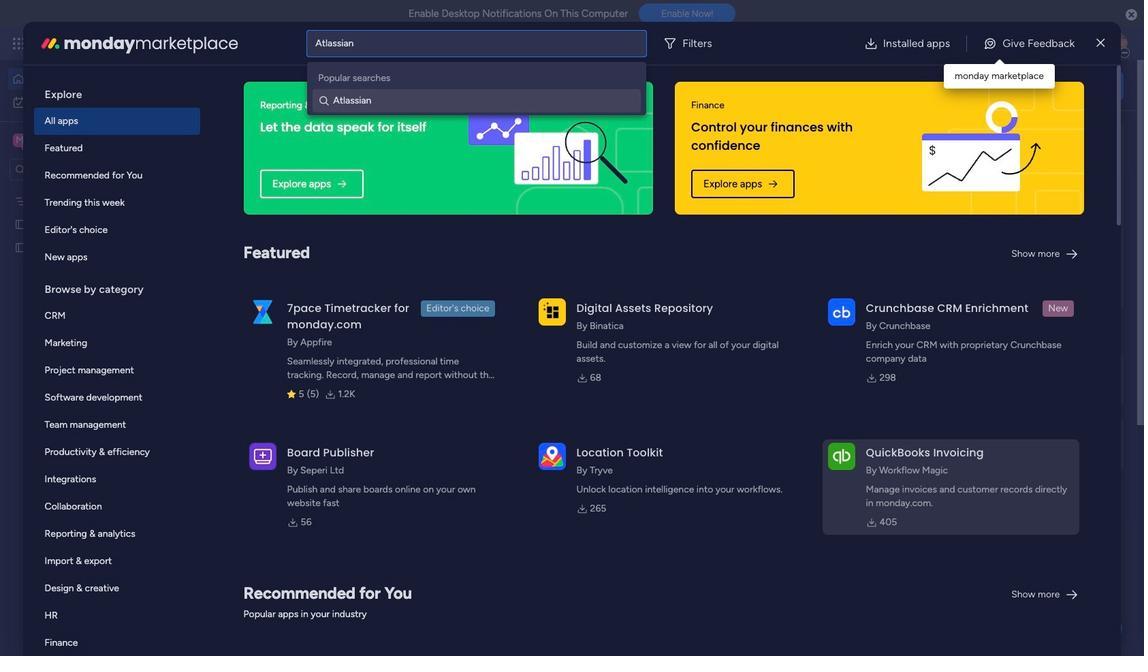 Task type: describe. For each thing, give the bounding box(es) containing it.
public board image
[[14, 217, 27, 230]]

search everything image
[[1026, 37, 1040, 50]]

dapulse x slim image
[[1097, 35, 1106, 51]]

help image
[[1056, 37, 1070, 50]]

1 horizontal spatial public board image
[[228, 443, 243, 458]]

dapulse close image
[[1127, 8, 1138, 22]]

james peterson image
[[1107, 33, 1129, 55]]

help center element
[[920, 418, 1124, 473]]

templates image image
[[932, 130, 1112, 224]]

1 image
[[943, 28, 955, 43]]

Search in workspace field
[[29, 162, 114, 178]]

workspace image
[[13, 133, 27, 148]]

monday marketplace image
[[993, 37, 1007, 50]]

0 vertical spatial component image
[[673, 297, 686, 310]]

0 horizontal spatial component image
[[228, 464, 240, 477]]

component image
[[450, 297, 463, 310]]

0 horizontal spatial public board image
[[14, 241, 27, 254]]

workspace selection element
[[13, 132, 114, 150]]

terry turtle image
[[243, 587, 270, 615]]

1 heading from the top
[[34, 76, 200, 108]]

1 banner logo image from the left
[[460, 82, 637, 215]]

Dropdown input text field
[[316, 37, 355, 49]]



Task type: locate. For each thing, give the bounding box(es) containing it.
invite members image
[[963, 37, 977, 50]]

0 horizontal spatial banner logo image
[[460, 82, 637, 215]]

2 heading from the top
[[34, 271, 200, 303]]

1 horizontal spatial component image
[[673, 297, 686, 310]]

1 vertical spatial heading
[[34, 271, 200, 303]]

heading
[[34, 76, 200, 108], [34, 271, 200, 303]]

quick search results list box
[[211, 155, 887, 502]]

1 vertical spatial component image
[[228, 464, 240, 477]]

select product image
[[12, 37, 26, 50]]

option
[[8, 68, 166, 90], [8, 91, 166, 113], [34, 108, 200, 135], [34, 135, 200, 162], [34, 162, 200, 189], [0, 188, 174, 191], [34, 189, 200, 217], [34, 217, 200, 244], [34, 244, 200, 271], [34, 303, 200, 330], [34, 330, 200, 357], [34, 357, 200, 384], [34, 384, 200, 412], [34, 412, 200, 439], [34, 439, 200, 466], [34, 466, 200, 493], [34, 493, 200, 521], [34, 521, 200, 548], [34, 548, 200, 575], [34, 575, 200, 602], [34, 602, 200, 630], [34, 630, 200, 656]]

v2 user feedback image
[[931, 78, 941, 93]]

0 vertical spatial heading
[[34, 76, 200, 108]]

app logo image
[[249, 298, 276, 326], [539, 298, 566, 326], [828, 298, 856, 326], [249, 443, 276, 470], [539, 443, 566, 470], [828, 443, 856, 470]]

update feed image
[[933, 37, 947, 50]]

1 horizontal spatial banner logo image
[[892, 82, 1069, 215]]

public board image
[[14, 241, 27, 254], [228, 443, 243, 458]]

list box
[[34, 76, 200, 656], [0, 186, 174, 443]]

v2 bolt switch image
[[1037, 78, 1045, 93]]

2 banner logo image from the left
[[892, 82, 1069, 215]]

banner logo image
[[460, 82, 637, 215], [892, 82, 1069, 215]]

monday marketplace image
[[39, 32, 61, 54]]

notifications image
[[903, 37, 917, 50]]

1 vertical spatial public board image
[[228, 443, 243, 458]]

0 vertical spatial public board image
[[14, 241, 27, 254]]

component image
[[673, 297, 686, 310], [228, 464, 240, 477]]

see plans image
[[226, 36, 238, 51]]



Task type: vqa. For each thing, say whether or not it's contained in the screenshot.
middle Public board icon
no



